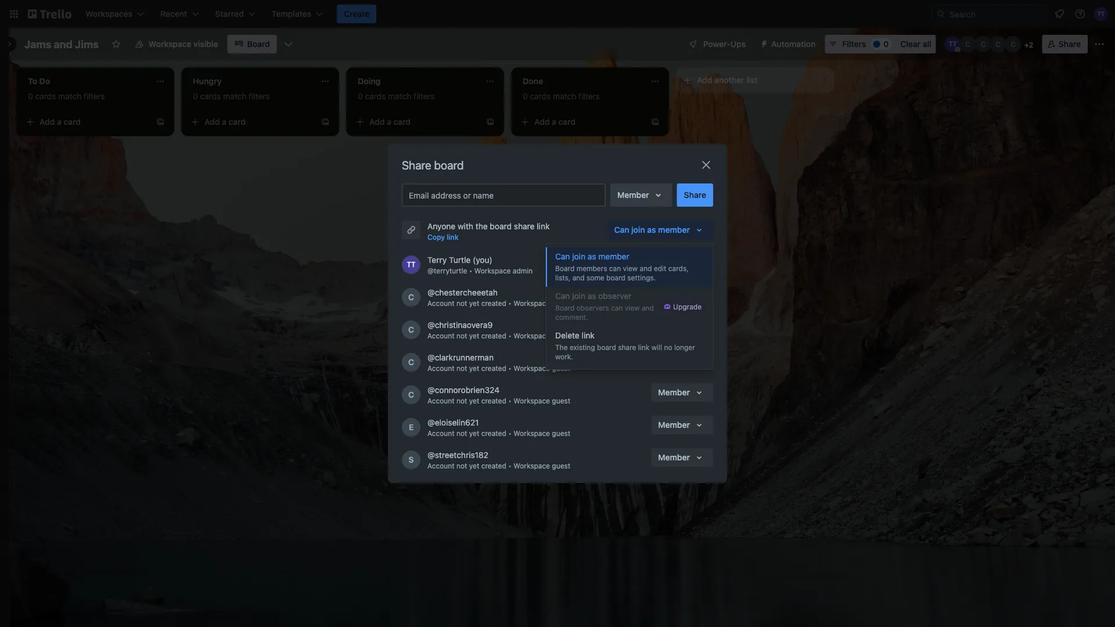 Task type: vqa. For each thing, say whether or not it's contained in the screenshot.
the right connorobrien324 (connorobrien324) icon
yes



Task type: describe. For each thing, give the bounding box(es) containing it.
another
[[714, 75, 744, 85]]

will
[[651, 343, 662, 351]]

longer
[[674, 343, 695, 351]]

filters
[[842, 39, 866, 49]]

share inside anyone with the board share link copy link
[[514, 222, 535, 231]]

@eloiselin621 account not yet created • workspace guest
[[427, 418, 570, 437]]

@streetchris182 account not yet created • workspace guest
[[427, 450, 570, 470]]

board for can join as observer
[[555, 304, 575, 312]]

member for @eloiselin621
[[658, 420, 690, 430]]

add a card for second create from template… icon from left
[[204, 117, 246, 127]]

0 for first create from template… image from left
[[358, 91, 363, 101]]

can join as member button
[[607, 221, 713, 239]]

match for second create from template… icon from left
[[223, 91, 246, 101]]

3 a from the left
[[387, 117, 391, 127]]

upgrade
[[673, 303, 702, 311]]

can join as observer board observers can view and comment.
[[555, 291, 654, 321]]

share board
[[402, 158, 464, 172]]

1 horizontal spatial terry turtle (terryturtle) image
[[1094, 7, 1108, 21]]

member for @connorobrien324
[[658, 388, 690, 397]]

not for @connorobrien324
[[456, 397, 467, 405]]

+
[[1024, 41, 1029, 49]]

0 horizontal spatial share
[[402, 158, 431, 172]]

clear all
[[900, 39, 931, 49]]

add a card for 2nd create from template… image from left
[[534, 117, 576, 127]]

view for member
[[623, 264, 638, 272]]

board inside delete link the existing board share link will no longer work.
[[597, 343, 616, 351]]

add a card button for 2nd create from template… image from left
[[516, 113, 646, 131]]

add for 2nd create from template… icon from the right
[[39, 117, 55, 127]]

and up the settings.
[[640, 264, 652, 272]]

connorobrien324 (connorobrien324) image
[[402, 386, 420, 404]]

cards,
[[668, 264, 689, 272]]

christinaovera9 (christinaovera9) image
[[975, 36, 991, 52]]

can for observer
[[611, 304, 623, 312]]

can join as member board members can view and edit cards, lists, and some board settings.
[[555, 252, 689, 282]]

• for @streetchris182
[[508, 462, 512, 470]]

anyone with the board share link copy link
[[427, 222, 550, 241]]

workspace for @connorobrien324
[[513, 397, 550, 405]]

1 create from template… image from the left
[[156, 117, 165, 127]]

card for 2nd create from template… image from left
[[558, 117, 576, 127]]

1 0 cards match filters from the left
[[28, 91, 105, 101]]

jims
[[75, 38, 99, 50]]

workspace inside button
[[149, 39, 191, 49]]

1 vertical spatial terry turtle (terryturtle) image
[[945, 36, 961, 52]]

not for @clarkrunnerman
[[456, 364, 467, 372]]

match for first create from template… image from left
[[388, 91, 411, 101]]

card for second create from template… icon from left
[[229, 117, 246, 127]]

2 create from template… image from the left
[[321, 117, 330, 127]]

workspace inside the terry turtle (you) @terryturtle • workspace admin
[[474, 267, 511, 275]]

can join as member
[[614, 225, 690, 235]]

@christinaovera9
[[427, 320, 493, 330]]

create button
[[337, 5, 376, 23]]

yet for @connorobrien324
[[469, 397, 479, 405]]

not for @chestercheeetah
[[456, 299, 467, 307]]

guest for @christinaovera9
[[552, 332, 570, 340]]

workspace for @clarkrunnerman
[[513, 364, 550, 372]]

created for @connorobrien324
[[481, 397, 506, 405]]

account for @clarkrunnerman
[[427, 364, 454, 372]]

add for first create from template… image from left
[[369, 117, 385, 127]]

view for observer
[[625, 304, 640, 312]]

1 vertical spatial share button
[[677, 184, 713, 207]]

0 for 2nd create from template… image from left
[[523, 91, 528, 101]]

@chestercheeetah
[[427, 288, 498, 297]]

can for member
[[609, 264, 621, 272]]

add for second create from template… icon from left
[[204, 117, 220, 127]]

terry turtle (you) @terryturtle • workspace admin
[[427, 255, 533, 275]]

power-ups button
[[680, 35, 753, 53]]

created for @clarkrunnerman
[[481, 364, 506, 372]]

terry
[[427, 255, 447, 265]]

1 vertical spatial clarkrunnerman (clarkrunnerman) image
[[402, 353, 420, 372]]

settings.
[[627, 274, 656, 282]]

admin
[[513, 267, 533, 275]]

add another list
[[697, 75, 758, 85]]

created for @christinaovera9
[[481, 332, 506, 340]]

@clarkrunnerman
[[427, 353, 494, 362]]

1 horizontal spatial share button
[[1042, 35, 1088, 53]]

member button for @eloiselin621
[[651, 416, 713, 434]]

chestercheeetah (chestercheeetah) image
[[402, 288, 420, 307]]

member for can join as member board members can view and edit cards, lists, and some board settings.
[[598, 252, 629, 261]]

+ 2
[[1024, 41, 1033, 49]]

s
[[408, 455, 414, 465]]

as for can join as observer
[[588, 291, 596, 301]]

join for can join as member board members can view and edit cards, lists, and some board settings.
[[572, 252, 585, 261]]

workspace for @christinaovera9
[[513, 332, 550, 340]]

• inside the terry turtle (you) @terryturtle • workspace admin
[[469, 267, 472, 275]]

workspace visible
[[149, 39, 218, 49]]

2 create from template… image from the left
[[650, 117, 660, 127]]

member button
[[651, 448, 713, 467]]

4 a from the left
[[552, 117, 556, 127]]

1 c button from the left
[[960, 36, 976, 52]]

board inside anyone with the board share link copy link
[[490, 222, 512, 231]]

work.
[[555, 353, 573, 361]]

search image
[[936, 9, 945, 19]]

comment.
[[555, 313, 588, 321]]

c for chestercheeetah (chestercheeetah) icon
[[965, 40, 970, 48]]

automation button
[[755, 35, 823, 53]]

no
[[664, 343, 672, 351]]

@christinaovera9 account not yet created • workspace guest
[[427, 320, 570, 340]]

connorobrien324 (connorobrien324) image
[[1005, 36, 1021, 52]]

share inside delete link the existing board share link will no longer work.
[[618, 343, 636, 351]]

link down 'anyone'
[[447, 233, 459, 241]]

c for connorobrien324 (connorobrien324) image
[[408, 390, 414, 400]]

ups
[[730, 39, 746, 49]]

c for christinaovera9 (christinaovera9) image in the left of the page
[[408, 325, 414, 335]]

not for @christinaovera9
[[456, 332, 467, 340]]

edit
[[654, 264, 666, 272]]

board inside can join as member board members can view and edit cards, lists, and some board settings.
[[606, 274, 625, 282]]

not for @eloiselin621
[[456, 429, 467, 437]]

created for @streetchris182
[[481, 462, 506, 470]]

show menu image
[[1094, 38, 1105, 50]]

e
[[409, 422, 414, 432]]

switch to… image
[[8, 8, 20, 20]]

star or unstar board image
[[111, 39, 121, 49]]

customize views image
[[283, 38, 294, 50]]

Board name text field
[[19, 35, 104, 53]]

2 horizontal spatial share
[[1059, 39, 1081, 49]]

@terryturtle
[[427, 267, 467, 275]]

copy
[[427, 233, 445, 241]]

(you)
[[473, 255, 492, 265]]



Task type: locate. For each thing, give the bounding box(es) containing it.
guest inside @streetchris182 account not yet created • workspace guest
[[552, 462, 570, 470]]

• for @chestercheeetah
[[508, 299, 512, 307]]

as inside can join as member dropdown button
[[647, 225, 656, 235]]

1 vertical spatial can
[[611, 304, 623, 312]]

add a card button for first create from template… image from left
[[351, 113, 481, 131]]

c left christinaovera9 (christinaovera9) icon
[[965, 40, 970, 48]]

1 not from the top
[[456, 299, 467, 307]]

Email address or name text field
[[409, 187, 603, 203]]

as inside can join as observer board observers can view and comment.
[[588, 291, 596, 301]]

can
[[609, 264, 621, 272], [611, 304, 623, 312]]

0 for 2nd create from template… icon from the right
[[28, 91, 33, 101]]

add a card for first create from template… image from left
[[369, 117, 411, 127]]

0 vertical spatial clarkrunnerman (clarkrunnerman) image
[[990, 36, 1006, 52]]

4 cards from the left
[[530, 91, 551, 101]]

4 match from the left
[[553, 91, 576, 101]]

guest inside @chestercheeetah account not yet created • workspace guest
[[552, 299, 570, 307]]

3 match from the left
[[388, 91, 411, 101]]

member button for @connorobrien324
[[651, 383, 713, 402]]

created inside @eloiselin621 account not yet created • workspace guest
[[481, 429, 506, 437]]

add a card button
[[21, 113, 151, 131], [186, 113, 316, 131], [351, 113, 481, 131], [516, 113, 646, 131]]

a
[[57, 117, 61, 127], [222, 117, 226, 127], [387, 117, 391, 127], [552, 117, 556, 127]]

copy link button
[[427, 231, 459, 243]]

0 vertical spatial share button
[[1042, 35, 1088, 53]]

not
[[456, 299, 467, 307], [456, 332, 467, 340], [456, 364, 467, 372], [456, 397, 467, 405], [456, 429, 467, 437], [456, 462, 467, 470]]

anyone
[[427, 222, 455, 231]]

1 account from the top
[[427, 299, 454, 307]]

not inside @streetchris182 account not yet created • workspace guest
[[456, 462, 467, 470]]

•
[[469, 267, 472, 275], [508, 299, 512, 307], [508, 332, 512, 340], [508, 364, 512, 372], [508, 397, 512, 405], [508, 429, 512, 437], [508, 462, 512, 470]]

2 c button from the left
[[975, 36, 991, 52]]

2 created from the top
[[481, 332, 506, 340]]

open information menu image
[[1074, 8, 1086, 20]]

board up the comment.
[[555, 304, 575, 312]]

1 vertical spatial as
[[588, 252, 596, 261]]

• down turtle
[[469, 267, 472, 275]]

workspace down @eloiselin621 account not yet created • workspace guest
[[513, 462, 550, 470]]

guest
[[552, 299, 570, 307], [552, 332, 570, 340], [552, 364, 570, 372], [552, 397, 570, 405], [552, 429, 570, 437], [552, 462, 570, 470]]

• inside @eloiselin621 account not yet created • workspace guest
[[508, 429, 512, 437]]

@chestercheeetah account not yet created • workspace guest
[[427, 288, 570, 307]]

• inside @chestercheeetah account not yet created • workspace guest
[[508, 299, 512, 307]]

filters
[[84, 91, 105, 101], [249, 91, 270, 101], [414, 91, 435, 101], [578, 91, 600, 101]]

1 horizontal spatial share
[[684, 190, 706, 200]]

workspace down (you)
[[474, 267, 511, 275]]

created inside @streetchris182 account not yet created • workspace guest
[[481, 462, 506, 470]]

1 yet from the top
[[469, 299, 479, 307]]

workspace up @streetchris182 account not yet created • workspace guest
[[513, 429, 550, 437]]

0 horizontal spatial share
[[514, 222, 535, 231]]

card for first create from template… image from left
[[393, 117, 411, 127]]

@streetchris182
[[427, 450, 488, 460]]

1 horizontal spatial create from template… image
[[650, 117, 660, 127]]

guest inside @christinaovera9 account not yet created • workspace guest
[[552, 332, 570, 340]]

workspace inside @clarkrunnerman account not yet created • workspace guest
[[513, 364, 550, 372]]

cards for second create from template… icon from left
[[200, 91, 221, 101]]

0 horizontal spatial terry turtle (terryturtle) image
[[945, 36, 961, 52]]

and right lists,
[[572, 274, 585, 282]]

workspace for @chestercheeetah
[[513, 299, 550, 307]]

list
[[746, 75, 758, 85]]

not inside @chestercheeetah account not yet created • workspace guest
[[456, 299, 467, 307]]

c up e
[[408, 390, 414, 400]]

filters for first create from template… image from left
[[414, 91, 435, 101]]

2 vertical spatial as
[[588, 291, 596, 301]]

not down '@chestercheeetah'
[[456, 299, 467, 307]]

share
[[514, 222, 535, 231], [618, 343, 636, 351]]

workspace for @streetchris182
[[513, 462, 550, 470]]

• for @clarkrunnerman
[[508, 364, 512, 372]]

1 vertical spatial share
[[618, 343, 636, 351]]

clarkrunnerman (clarkrunnerman) image left +
[[990, 36, 1006, 52]]

jams
[[24, 38, 51, 50]]

share down email address or name text field
[[514, 222, 535, 231]]

add a card for 2nd create from template… icon from the right
[[39, 117, 81, 127]]

cards for 2nd create from template… image from left
[[530, 91, 551, 101]]

c down terry turtle (terryturtle) icon
[[408, 292, 414, 302]]

0 horizontal spatial member
[[598, 252, 629, 261]]

0 horizontal spatial share button
[[677, 184, 713, 207]]

2 vertical spatial board
[[555, 304, 575, 312]]

5 account from the top
[[427, 429, 454, 437]]

not down @christinaovera9
[[456, 332, 467, 340]]

board left customize views icon
[[247, 39, 270, 49]]

• for @eloiselin621
[[508, 429, 512, 437]]

add a card button for second create from template… icon from left
[[186, 113, 316, 131]]

• for @christinaovera9
[[508, 332, 512, 340]]

4 guest from the top
[[552, 397, 570, 405]]

terry turtle (terryturtle) image
[[1094, 7, 1108, 21], [945, 36, 961, 52]]

created for @chestercheeetah
[[481, 299, 506, 307]]

all
[[923, 39, 931, 49]]

as for can join as member
[[588, 252, 596, 261]]

power-
[[703, 39, 730, 49]]

2 add a card button from the left
[[186, 113, 316, 131]]

3 add a card from the left
[[369, 117, 411, 127]]

• inside @clarkrunnerman account not yet created • workspace guest
[[508, 364, 512, 372]]

0 vertical spatial share
[[1059, 39, 1081, 49]]

join for can join as member
[[631, 225, 645, 235]]

6 not from the top
[[456, 462, 467, 470]]

workspace left delete
[[513, 332, 550, 340]]

0 vertical spatial terry turtle (terryturtle) image
[[1094, 7, 1108, 21]]

board
[[434, 158, 464, 172], [490, 222, 512, 231], [606, 274, 625, 282], [597, 343, 616, 351]]

as up the members
[[588, 252, 596, 261]]

streetchris182 (streetchris182) image
[[402, 451, 420, 469]]

share button down close icon
[[677, 184, 713, 207]]

1 vertical spatial view
[[625, 304, 640, 312]]

1 horizontal spatial share
[[618, 343, 636, 351]]

• up @christinaovera9 account not yet created • workspace guest
[[508, 299, 512, 307]]

some
[[587, 274, 604, 282]]

workspace visible button
[[128, 35, 225, 53]]

created up @christinaovera9 account not yet created • workspace guest
[[481, 299, 506, 307]]

share button
[[1042, 35, 1088, 53], [677, 184, 713, 207]]

yet down @eloiselin621
[[469, 429, 479, 437]]

3 account from the top
[[427, 364, 454, 372]]

guest for @eloiselin621
[[552, 429, 570, 437]]

5 created from the top
[[481, 429, 506, 437]]

2 account from the top
[[427, 332, 454, 340]]

3 card from the left
[[393, 117, 411, 127]]

• up @streetchris182 account not yet created • workspace guest
[[508, 429, 512, 437]]

4 created from the top
[[481, 397, 506, 405]]

and inside text field
[[54, 38, 72, 50]]

clarkrunnerman (clarkrunnerman) image up connorobrien324 (connorobrien324) image
[[402, 353, 420, 372]]

0 vertical spatial can
[[609, 264, 621, 272]]

join
[[631, 225, 645, 235], [572, 252, 585, 261], [572, 291, 585, 301]]

created
[[481, 299, 506, 307], [481, 332, 506, 340], [481, 364, 506, 372], [481, 397, 506, 405], [481, 429, 506, 437], [481, 462, 506, 470]]

3 guest from the top
[[552, 364, 570, 372]]

created for @eloiselin621
[[481, 429, 506, 437]]

filters for second create from template… icon from left
[[249, 91, 270, 101]]

member
[[617, 190, 649, 200], [658, 388, 690, 397], [658, 420, 690, 430], [658, 453, 690, 462]]

account for @chestercheeetah
[[427, 299, 454, 307]]

• up @clarkrunnerman account not yet created • workspace guest
[[508, 332, 512, 340]]

c right chestercheeetah (chestercheeetah) icon
[[980, 40, 986, 48]]

account for @streetchris182
[[427, 462, 454, 470]]

0 vertical spatial view
[[623, 264, 638, 272]]

share left the will
[[618, 343, 636, 351]]

yet inside @chestercheeetah account not yet created • workspace guest
[[469, 299, 479, 307]]

link left the will
[[638, 343, 649, 351]]

yet inside @streetchris182 account not yet created • workspace guest
[[469, 462, 479, 470]]

member button down longer
[[651, 383, 713, 402]]

workspace inside @christinaovera9 account not yet created • workspace guest
[[513, 332, 550, 340]]

board inside can join as observer board observers can view and comment.
[[555, 304, 575, 312]]

view inside can join as observer board observers can view and comment.
[[625, 304, 640, 312]]

join up observers
[[572, 291, 585, 301]]

c for connorobrien324 (connorobrien324) icon
[[1011, 40, 1016, 48]]

member inside popup button
[[658, 453, 690, 462]]

2 match from the left
[[223, 91, 246, 101]]

join inside can join as member board members can view and edit cards, lists, and some board settings.
[[572, 252, 585, 261]]

can inside can join as observer board observers can view and comment.
[[555, 291, 570, 301]]

member for @streetchris182
[[658, 453, 690, 462]]

c for christinaovera9 (christinaovera9) icon
[[980, 40, 986, 48]]

• inside "@connorobrien324 account not yet created • workspace guest"
[[508, 397, 512, 405]]

yet down @christinaovera9
[[469, 332, 479, 340]]

workspace inside "@connorobrien324 account not yet created • workspace guest"
[[513, 397, 550, 405]]

0 horizontal spatial create from template… image
[[486, 117, 495, 127]]

created down @streetchris182
[[481, 462, 506, 470]]

1 vertical spatial share
[[402, 158, 431, 172]]

yet down @connorobrien324
[[469, 397, 479, 405]]

workspace up @eloiselin621 account not yet created • workspace guest
[[513, 397, 550, 405]]

workspace
[[149, 39, 191, 49], [474, 267, 511, 275], [513, 299, 550, 307], [513, 332, 550, 340], [513, 364, 550, 372], [513, 397, 550, 405], [513, 429, 550, 437], [513, 462, 550, 470]]

guest inside "@connorobrien324 account not yet created • workspace guest"
[[552, 397, 570, 405]]

3 c button from the left
[[990, 36, 1006, 52]]

created up "@connorobrien324 account not yet created • workspace guest"
[[481, 364, 506, 372]]

0 cards match filters
[[28, 91, 105, 101], [193, 91, 270, 101], [358, 91, 435, 101], [523, 91, 600, 101]]

2 a from the left
[[222, 117, 226, 127]]

1 card from the left
[[64, 117, 81, 127]]

account inside @chestercheeetah account not yet created • workspace guest
[[427, 299, 454, 307]]

and down the settings.
[[642, 304, 654, 312]]

close image
[[699, 158, 713, 172]]

0 vertical spatial share
[[514, 222, 535, 231]]

guest for @streetchris182
[[552, 462, 570, 470]]

2 0 cards match filters from the left
[[193, 91, 270, 101]]

visible
[[194, 39, 218, 49]]

0 vertical spatial as
[[647, 225, 656, 235]]

1 vertical spatial can
[[555, 252, 570, 261]]

5 yet from the top
[[469, 429, 479, 437]]

member up cards,
[[658, 225, 690, 235]]

group containing can join as member
[[546, 244, 713, 369]]

1 add a card button from the left
[[21, 113, 151, 131]]

yet down @clarkrunnerman
[[469, 364, 479, 372]]

not inside "@connorobrien324 account not yet created • workspace guest"
[[456, 397, 467, 405]]

• up @eloiselin621 account not yet created • workspace guest
[[508, 397, 512, 405]]

member button
[[610, 184, 672, 207], [651, 383, 713, 402], [651, 416, 713, 434]]

can inside dropdown button
[[614, 225, 629, 235]]

2 cards from the left
[[200, 91, 221, 101]]

as inside can join as member board members can view and edit cards, lists, and some board settings.
[[588, 252, 596, 261]]

1 vertical spatial member
[[598, 252, 629, 261]]

1 vertical spatial board
[[555, 264, 575, 272]]

account down @eloiselin621
[[427, 429, 454, 437]]

yet for @chestercheeetah
[[469, 299, 479, 307]]

guest for @chestercheeetah
[[552, 299, 570, 307]]

1 add a card from the left
[[39, 117, 81, 127]]

can right the members
[[609, 264, 621, 272]]

add another list button
[[676, 67, 834, 93]]

c for chestercheeetah (chestercheeetah) image
[[408, 292, 414, 302]]

with
[[458, 222, 473, 231]]

join up the members
[[572, 252, 585, 261]]

3 yet from the top
[[469, 364, 479, 372]]

guest for @clarkrunnerman
[[552, 364, 570, 372]]

0 vertical spatial member button
[[610, 184, 672, 207]]

join up can join as member board members can view and edit cards, lists, and some board settings.
[[631, 225, 645, 235]]

members
[[577, 264, 607, 272]]

yet for @christinaovera9
[[469, 332, 479, 340]]

existing
[[570, 343, 595, 351]]

2 card from the left
[[229, 117, 246, 127]]

created inside "@connorobrien324 account not yet created • workspace guest"
[[481, 397, 506, 405]]

share
[[1059, 39, 1081, 49], [402, 158, 431, 172], [684, 190, 706, 200]]

• down @eloiselin621 account not yet created • workspace guest
[[508, 462, 512, 470]]

4 yet from the top
[[469, 397, 479, 405]]

view
[[623, 264, 638, 272], [625, 304, 640, 312]]

match for 2nd create from template… icon from the right
[[58, 91, 81, 101]]

link down email address or name text field
[[537, 222, 550, 231]]

the
[[476, 222, 488, 231]]

view up the settings.
[[623, 264, 638, 272]]

member inside can join as member board members can view and edit cards, lists, and some board settings.
[[598, 252, 629, 261]]

the
[[555, 343, 568, 351]]

terry turtle (terryturtle) image right all
[[945, 36, 961, 52]]

workspace for @eloiselin621
[[513, 429, 550, 437]]

2 not from the top
[[456, 332, 467, 340]]

not inside @eloiselin621 account not yet created • workspace guest
[[456, 429, 467, 437]]

can for can join as member board members can view and edit cards, lists, and some board settings.
[[555, 252, 570, 261]]

2 vertical spatial join
[[572, 291, 585, 301]]

1 match from the left
[[58, 91, 81, 101]]

workspace inside @streetchris182 account not yet created • workspace guest
[[513, 462, 550, 470]]

lists,
[[555, 274, 570, 282]]

create
[[344, 9, 369, 19]]

turtle
[[449, 255, 471, 265]]

c left +
[[1011, 40, 1016, 48]]

6 created from the top
[[481, 462, 506, 470]]

filters for 2nd create from template… icon from the right
[[84, 91, 105, 101]]

4 c button from the left
[[1005, 36, 1021, 52]]

0 vertical spatial can
[[614, 225, 629, 235]]

clarkrunnerman (clarkrunnerman) image
[[990, 36, 1006, 52], [402, 353, 420, 372]]

board up lists,
[[555, 264, 575, 272]]

and inside can join as observer board observers can view and comment.
[[642, 304, 654, 312]]

yet inside @christinaovera9 account not yet created • workspace guest
[[469, 332, 479, 340]]

as up edit
[[647, 225, 656, 235]]

view down the observer
[[625, 304, 640, 312]]

add for 2nd create from template… image from left
[[534, 117, 550, 127]]

workspace inside @eloiselin621 account not yet created • workspace guest
[[513, 429, 550, 437]]

create from template… image
[[156, 117, 165, 127], [321, 117, 330, 127]]

1 created from the top
[[481, 299, 506, 307]]

4 card from the left
[[558, 117, 576, 127]]

yet for @eloiselin621
[[469, 429, 479, 437]]

card for 2nd create from template… icon from the right
[[64, 117, 81, 127]]

workspace up "@connorobrien324 account not yet created • workspace guest"
[[513, 364, 550, 372]]

upgrade button
[[662, 301, 704, 312]]

can down lists,
[[555, 291, 570, 301]]

created up @streetchris182 account not yet created • workspace guest
[[481, 429, 506, 437]]

account down @connorobrien324
[[427, 397, 454, 405]]

share button down '0 notifications' image
[[1042, 35, 1088, 53]]

0 vertical spatial board
[[247, 39, 270, 49]]

chestercheeetah (chestercheeetah) image
[[960, 36, 976, 52]]

@connorobrien324
[[427, 385, 500, 395]]

2 vertical spatial share
[[684, 190, 706, 200]]

can up can join as member board members can view and edit cards, lists, and some board settings.
[[614, 225, 629, 235]]

member for can join as member
[[658, 225, 690, 235]]

created inside @chestercheeetah account not yet created • workspace guest
[[481, 299, 506, 307]]

account inside @streetchris182 account not yet created • workspace guest
[[427, 462, 454, 470]]

3 0 cards match filters from the left
[[358, 91, 435, 101]]

workspace left visible
[[149, 39, 191, 49]]

0
[[883, 39, 889, 49], [28, 91, 33, 101], [193, 91, 198, 101], [358, 91, 363, 101], [523, 91, 528, 101]]

card
[[64, 117, 81, 127], [229, 117, 246, 127], [393, 117, 411, 127], [558, 117, 576, 127]]

2
[[1029, 41, 1033, 49]]

4 0 cards match filters from the left
[[523, 91, 600, 101]]

4 account from the top
[[427, 397, 454, 405]]

board
[[247, 39, 270, 49], [555, 264, 575, 272], [555, 304, 575, 312]]

account down @christinaovera9
[[427, 332, 454, 340]]

workspace down admin
[[513, 299, 550, 307]]

4 not from the top
[[456, 397, 467, 405]]

and
[[54, 38, 72, 50], [640, 264, 652, 272], [572, 274, 585, 282], [642, 304, 654, 312]]

created inside @clarkrunnerman account not yet created • workspace guest
[[481, 364, 506, 372]]

as up observers
[[588, 291, 596, 301]]

2 vertical spatial member button
[[651, 416, 713, 434]]

primary element
[[0, 0, 1115, 28]]

c right christinaovera9 (christinaovera9) icon
[[996, 40, 1001, 48]]

member button up member popup button on the bottom of the page
[[651, 416, 713, 434]]

workspace inside @chestercheeetah account not yet created • workspace guest
[[513, 299, 550, 307]]

view inside can join as member board members can view and edit cards, lists, and some board settings.
[[623, 264, 638, 272]]

filters for 2nd create from template… image from left
[[578, 91, 600, 101]]

5 guest from the top
[[552, 429, 570, 437]]

6 yet from the top
[[469, 462, 479, 470]]

terry turtle (terryturtle) image right open information menu image
[[1094, 7, 1108, 21]]

create from template… image
[[486, 117, 495, 127], [650, 117, 660, 127]]

yet inside "@connorobrien324 account not yet created • workspace guest"
[[469, 397, 479, 405]]

not down @clarkrunnerman
[[456, 364, 467, 372]]

4 add a card from the left
[[534, 117, 576, 127]]

match for 2nd create from template… image from left
[[553, 91, 576, 101]]

1 cards from the left
[[35, 91, 56, 101]]

0 vertical spatial member
[[658, 225, 690, 235]]

account down @streetchris182
[[427, 462, 454, 470]]

c
[[965, 40, 970, 48], [980, 40, 986, 48], [996, 40, 1001, 48], [1011, 40, 1016, 48], [408, 292, 414, 302], [408, 325, 414, 335], [408, 357, 414, 367], [408, 390, 414, 400]]

not inside @christinaovera9 account not yet created • workspace guest
[[456, 332, 467, 340]]

4 filters from the left
[[578, 91, 600, 101]]

power-ups
[[703, 39, 746, 49]]

cards
[[35, 91, 56, 101], [200, 91, 221, 101], [365, 91, 386, 101], [530, 91, 551, 101]]

cards for first create from template… image from left
[[365, 91, 386, 101]]

3 add a card button from the left
[[351, 113, 481, 131]]

1 create from template… image from the left
[[486, 117, 495, 127]]

guest inside @eloiselin621 account not yet created • workspace guest
[[552, 429, 570, 437]]

can inside can join as member board members can view and edit cards, lists, and some board settings.
[[609, 264, 621, 272]]

• inside @christinaovera9 account not yet created • workspace guest
[[508, 332, 512, 340]]

jams and jims
[[24, 38, 99, 50]]

yet down @streetchris182
[[469, 462, 479, 470]]

1 filters from the left
[[84, 91, 105, 101]]

automation
[[771, 39, 816, 49]]

created up @eloiselin621 account not yet created • workspace guest
[[481, 397, 506, 405]]

add a card button for 2nd create from template… icon from the right
[[21, 113, 151, 131]]

member up the members
[[598, 252, 629, 261]]

clear
[[900, 39, 921, 49]]

• for @connorobrien324
[[508, 397, 512, 405]]

add
[[697, 75, 712, 85], [39, 117, 55, 127], [204, 117, 220, 127], [369, 117, 385, 127], [534, 117, 550, 127]]

0 horizontal spatial clarkrunnerman (clarkrunnerman) image
[[402, 353, 420, 372]]

board for can join as member
[[555, 264, 575, 272]]

yet for @streetchris182
[[469, 462, 479, 470]]

join for can join as observer board observers can view and comment.
[[572, 291, 585, 301]]

2 filters from the left
[[249, 91, 270, 101]]

1 horizontal spatial create from template… image
[[321, 117, 330, 127]]

account for @christinaovera9
[[427, 332, 454, 340]]

not down @connorobrien324
[[456, 397, 467, 405]]

can down the observer
[[611, 304, 623, 312]]

1 vertical spatial join
[[572, 252, 585, 261]]

6 guest from the top
[[552, 462, 570, 470]]

account for @eloiselin621
[[427, 429, 454, 437]]

member inside dropdown button
[[658, 225, 690, 235]]

account down '@chestercheeetah'
[[427, 299, 454, 307]]

join inside can join as observer board observers can view and comment.
[[572, 291, 585, 301]]

6 account from the top
[[427, 462, 454, 470]]

0 for second create from template… icon from left
[[193, 91, 198, 101]]

1 horizontal spatial member
[[658, 225, 690, 235]]

not for @streetchris182
[[456, 462, 467, 470]]

yet down '@chestercheeetah'
[[469, 299, 479, 307]]

account down @clarkrunnerman
[[427, 364, 454, 372]]

add inside button
[[697, 75, 712, 85]]

yet inside @clarkrunnerman account not yet created • workspace guest
[[469, 364, 479, 372]]

c button
[[960, 36, 976, 52], [975, 36, 991, 52], [990, 36, 1006, 52], [1005, 36, 1021, 52]]

can up lists,
[[555, 252, 570, 261]]

not inside @clarkrunnerman account not yet created • workspace guest
[[456, 364, 467, 372]]

created inside @christinaovera9 account not yet created • workspace guest
[[481, 332, 506, 340]]

c down christinaovera9 (christinaovera9) image in the left of the page
[[408, 357, 414, 367]]

link up existing
[[582, 331, 595, 340]]

0 vertical spatial join
[[631, 225, 645, 235]]

yet
[[469, 299, 479, 307], [469, 332, 479, 340], [469, 364, 479, 372], [469, 397, 479, 405], [469, 429, 479, 437], [469, 462, 479, 470]]

delete
[[555, 331, 579, 340]]

account for @connorobrien324
[[427, 397, 454, 405]]

1 a from the left
[[57, 117, 61, 127]]

member
[[658, 225, 690, 235], [598, 252, 629, 261]]

3 cards from the left
[[365, 91, 386, 101]]

1 vertical spatial member button
[[651, 383, 713, 402]]

2 vertical spatial can
[[555, 291, 570, 301]]

• inside @streetchris182 account not yet created • workspace guest
[[508, 462, 512, 470]]

3 filters from the left
[[414, 91, 435, 101]]

5 not from the top
[[456, 429, 467, 437]]

guest inside @clarkrunnerman account not yet created • workspace guest
[[552, 364, 570, 372]]

terry turtle (terryturtle) image
[[402, 256, 420, 274]]

@eloiselin621
[[427, 418, 479, 427]]

member button up can join as member
[[610, 184, 672, 207]]

not down @streetchris182
[[456, 462, 467, 470]]

yet inside @eloiselin621 account not yet created • workspace guest
[[469, 429, 479, 437]]

observers
[[577, 304, 609, 312]]

Search field
[[945, 5, 1047, 23]]

can inside can join as member board members can view and edit cards, lists, and some board settings.
[[555, 252, 570, 261]]

0 horizontal spatial create from template… image
[[156, 117, 165, 127]]

account inside "@connorobrien324 account not yet created • workspace guest"
[[427, 397, 454, 405]]

sm image
[[755, 35, 771, 51]]

join inside dropdown button
[[631, 225, 645, 235]]

2 add a card from the left
[[204, 117, 246, 127]]

yet for @clarkrunnerman
[[469, 364, 479, 372]]

can inside can join as observer board observers can view and comment.
[[611, 304, 623, 312]]

account inside @eloiselin621 account not yet created • workspace guest
[[427, 429, 454, 437]]

clear all button
[[896, 35, 936, 53]]

eloiselin621 (eloiselin621) image
[[402, 418, 420, 437]]

christinaovera9 (christinaovera9) image
[[402, 321, 420, 339]]

@clarkrunnerman account not yet created • workspace guest
[[427, 353, 570, 372]]

and left jims
[[54, 38, 72, 50]]

1 horizontal spatial clarkrunnerman (clarkrunnerman) image
[[990, 36, 1006, 52]]

1 guest from the top
[[552, 299, 570, 307]]

c down chestercheeetah (chestercheeetah) image
[[408, 325, 414, 335]]

3 created from the top
[[481, 364, 506, 372]]

• up "@connorobrien324 account not yet created • workspace guest"
[[508, 364, 512, 372]]

observer
[[598, 291, 631, 301]]

cards for 2nd create from template… icon from the right
[[35, 91, 56, 101]]

account inside @clarkrunnerman account not yet created • workspace guest
[[427, 364, 454, 372]]

board link
[[227, 35, 277, 53]]

guest for @connorobrien324
[[552, 397, 570, 405]]

board inside can join as member board members can view and edit cards, lists, and some board settings.
[[555, 264, 575, 272]]

created up @clarkrunnerman account not yet created • workspace guest
[[481, 332, 506, 340]]

3 not from the top
[[456, 364, 467, 372]]

match
[[58, 91, 81, 101], [223, 91, 246, 101], [388, 91, 411, 101], [553, 91, 576, 101]]

2 guest from the top
[[552, 332, 570, 340]]

group
[[546, 244, 713, 369]]

link
[[537, 222, 550, 231], [447, 233, 459, 241], [582, 331, 595, 340], [638, 343, 649, 351]]

4 add a card button from the left
[[516, 113, 646, 131]]

not down @eloiselin621
[[456, 429, 467, 437]]

delete link the existing board share link will no longer work.
[[555, 331, 695, 361]]

account inside @christinaovera9 account not yet created • workspace guest
[[427, 332, 454, 340]]

2 yet from the top
[[469, 332, 479, 340]]

can for can join as observer board observers can view and comment.
[[555, 291, 570, 301]]

0 notifications image
[[1052, 7, 1066, 21]]

as
[[647, 225, 656, 235], [588, 252, 596, 261], [588, 291, 596, 301]]

can for can join as member
[[614, 225, 629, 235]]

@connorobrien324 account not yet created • workspace guest
[[427, 385, 570, 405]]



